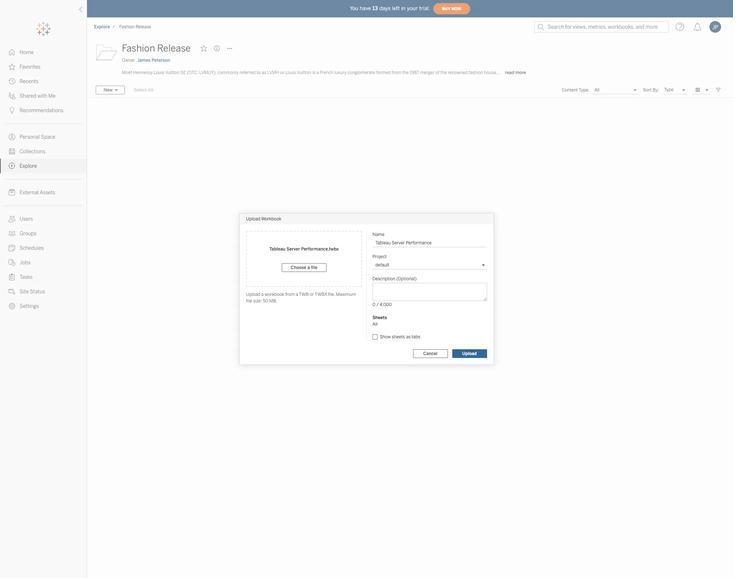 Task type: vqa. For each thing, say whether or not it's contained in the screenshot.
There are no linked tasks.
no



Task type: describe. For each thing, give the bounding box(es) containing it.
shared
[[20, 93, 36, 99]]

choose
[[291, 265, 307, 270]]

read more
[[506, 70, 527, 75]]

recommendations
[[20, 107, 64, 114]]

default
[[376, 262, 390, 268]]

personal space
[[20, 134, 55, 140]]

me
[[48, 93, 56, 99]]

external assets
[[20, 190, 55, 196]]

select
[[134, 87, 147, 93]]

users link
[[0, 212, 87, 226]]

favorites link
[[0, 60, 87, 74]]

by text only_f5he34f image for tasks
[[9, 274, 15, 280]]

upload workbook dialog
[[240, 213, 494, 365]]

workbook
[[261, 216, 282, 221]]

tableau server performance.twbx
[[270, 247, 339, 252]]

2 the from the left
[[441, 70, 447, 75]]

upload a workbook from a twb or twbx file. maximum file size: 50 mb.
[[246, 292, 356, 304]]

select all
[[134, 87, 153, 93]]

from inside upload a workbook from a twb or twbx file. maximum file size: 50 mb.
[[286, 292, 295, 297]]

of
[[436, 70, 440, 75]]

by text only_f5he34f image for shared with me
[[9, 93, 15, 99]]

Name text field
[[373, 239, 487, 247]]

a left twb
[[296, 292, 298, 297]]

you have 13 days left in your trial.
[[350, 5, 430, 11]]

conglomerate
[[348, 70, 376, 75]]

1 vertical spatial fashion release
[[122, 42, 191, 54]]

explore for explore /
[[94, 24, 110, 29]]

new
[[104, 87, 113, 93]]

read more button
[[502, 70, 531, 76]]

sort by:
[[644, 87, 660, 93]]

trial.
[[420, 5, 430, 11]]

explore for explore
[[20, 163, 37, 169]]

/ for explore
[[113, 24, 115, 29]]

default button
[[373, 261, 487, 269]]

moët
[[122, 70, 132, 75]]

in
[[402, 5, 406, 11]]

lvmh
[[267, 70, 279, 75]]

personal
[[20, 134, 40, 140]]

se
[[181, 70, 186, 75]]

james
[[137, 58, 151, 63]]

home link
[[0, 45, 87, 60]]

file inside upload a workbook from a twb or twbx file. maximum file size: 50 mb.
[[246, 298, 252, 304]]

all for select
[[148, 87, 153, 93]]

read
[[506, 70, 515, 75]]

buy
[[442, 6, 451, 11]]

tableau
[[270, 247, 286, 252]]

0 vertical spatial explore link
[[94, 24, 110, 30]]

owner
[[122, 58, 135, 63]]

size:
[[253, 298, 262, 304]]

recommendations link
[[0, 103, 87, 118]]

by:
[[653, 87, 660, 93]]

upload workbook
[[246, 216, 282, 221]]

project image
[[96, 41, 118, 63]]

file.
[[328, 292, 335, 297]]

to
[[257, 70, 261, 75]]

navigation panel element
[[0, 22, 87, 313]]

your
[[407, 5, 418, 11]]

0 vertical spatial release
[[136, 24, 151, 29]]

collections link
[[0, 144, 87, 159]]

upload button
[[453, 349, 487, 358]]

1 horizontal spatial from
[[392, 70, 402, 75]]

recents
[[20, 78, 38, 85]]

a left the french on the top of the page
[[317, 70, 319, 75]]

shared with me
[[20, 93, 56, 99]]

favorites
[[20, 64, 41, 70]]

upload for a
[[246, 292, 261, 297]]

moët hennessy louis vuitton se (otc: lvmuy), commonly referred to as lvmh or louis vuitton is a french luxury conglomerate formed from the 1987 merger of the renowned fashion house…
[[122, 70, 500, 75]]

or inside upload a workbook from a twb or twbx file. maximum file size: 50 mb.
[[310, 292, 314, 297]]

site status link
[[0, 284, 87, 299]]

a inside button
[[308, 265, 310, 270]]

sheets
[[392, 334, 405, 339]]

owner james peterson
[[122, 58, 170, 63]]

0
[[373, 302, 376, 307]]

formed
[[377, 70, 391, 75]]

merger
[[421, 70, 435, 75]]

renowned
[[448, 70, 468, 75]]

maximum
[[336, 292, 356, 297]]

server
[[287, 247, 300, 252]]

house…
[[485, 70, 500, 75]]

settings link
[[0, 299, 87, 313]]

(otc:
[[187, 70, 198, 75]]

jobs link
[[0, 255, 87, 270]]

0 vertical spatial or
[[280, 70, 285, 75]]

collections
[[20, 148, 45, 155]]

with
[[37, 93, 47, 99]]

by text only_f5he34f image for groups
[[9, 230, 15, 237]]

2 louis from the left
[[286, 70, 296, 75]]

days
[[380, 5, 391, 11]]

you
[[350, 5, 359, 11]]

by text only_f5he34f image for schedules
[[9, 245, 15, 251]]

there
[[373, 340, 390, 348]]

nothing
[[398, 340, 421, 348]]

site
[[20, 289, 29, 295]]



Task type: locate. For each thing, give the bounding box(es) containing it.
fashion release up james peterson link
[[122, 42, 191, 54]]

by text only_f5he34f image for collections
[[9, 148, 15, 155]]

fashion release element
[[117, 24, 153, 29]]

0 horizontal spatial vuitton
[[165, 70, 180, 75]]

more
[[516, 70, 527, 75]]

vuitton left se
[[165, 70, 180, 75]]

workbook
[[265, 292, 285, 297]]

sort
[[644, 87, 652, 93]]

all
[[148, 87, 153, 93], [373, 322, 378, 327]]

2 by text only_f5he34f image from the top
[[9, 189, 15, 196]]

by text only_f5he34f image left jobs
[[9, 259, 15, 266]]

main navigation. press the up and down arrow keys to access links. element
[[0, 45, 87, 313]]

explore link up project image
[[94, 24, 110, 30]]

2 vuitton from the left
[[297, 70, 311, 75]]

file inside choose a file button
[[311, 265, 318, 270]]

by text only_f5he34f image inside tasks link
[[9, 274, 15, 280]]

1 the from the left
[[403, 70, 409, 75]]

1 vertical spatial from
[[286, 292, 295, 297]]

1 horizontal spatial all
[[373, 322, 378, 327]]

there is nothing here yet.
[[373, 340, 448, 348]]

1 horizontal spatial louis
[[286, 70, 296, 75]]

fashion up james
[[122, 42, 155, 54]]

assets
[[40, 190, 55, 196]]

by text only_f5he34f image
[[9, 107, 15, 114], [9, 189, 15, 196], [9, 230, 15, 237], [9, 245, 15, 251], [9, 259, 15, 266], [9, 288, 15, 295]]

0 vertical spatial fashion release
[[119, 24, 151, 29]]

louis down peterson
[[154, 70, 164, 75]]

mb.
[[269, 298, 277, 304]]

1 by text only_f5he34f image from the top
[[9, 107, 15, 114]]

explore /
[[94, 24, 115, 29]]

upload inside button
[[463, 351, 477, 356]]

users
[[20, 216, 33, 222]]

by text only_f5he34f image for explore
[[9, 163, 15, 169]]

by text only_f5he34f image inside settings link
[[9, 303, 15, 309]]

1 horizontal spatial explore
[[94, 24, 110, 29]]

shared with me link
[[0, 89, 87, 103]]

6 by text only_f5he34f image from the top
[[9, 288, 15, 295]]

3 by text only_f5he34f image from the top
[[9, 78, 15, 85]]

or
[[280, 70, 285, 75], [310, 292, 314, 297]]

1 horizontal spatial vuitton
[[297, 70, 311, 75]]

0 vertical spatial /
[[113, 24, 115, 29]]

0 horizontal spatial release
[[136, 24, 151, 29]]

1 vertical spatial is
[[392, 340, 397, 348]]

by text only_f5he34f image inside favorites link
[[9, 64, 15, 70]]

a
[[317, 70, 319, 75], [308, 265, 310, 270], [262, 292, 264, 297], [296, 292, 298, 297]]

by text only_f5he34f image inside groups link
[[9, 230, 15, 237]]

1 vertical spatial /
[[377, 302, 379, 307]]

personal space link
[[0, 130, 87, 144]]

cancel
[[424, 351, 438, 356]]

by text only_f5he34f image inside schedules link
[[9, 245, 15, 251]]

0 vertical spatial is
[[312, 70, 316, 75]]

release up james
[[136, 24, 151, 29]]

is down sheets
[[392, 340, 397, 348]]

1 horizontal spatial file
[[311, 265, 318, 270]]

/ inside upload workbook dialog
[[377, 302, 379, 307]]

by text only_f5he34f image left groups
[[9, 230, 15, 237]]

1 horizontal spatial /
[[377, 302, 379, 307]]

show
[[380, 334, 391, 339]]

fashion release right explore /
[[119, 24, 151, 29]]

/ left fashion release 'element'
[[113, 24, 115, 29]]

8 by text only_f5he34f image from the top
[[9, 216, 15, 222]]

6 by text only_f5he34f image from the top
[[9, 148, 15, 155]]

fashion
[[469, 70, 484, 75]]

1 louis from the left
[[154, 70, 164, 75]]

description
[[373, 276, 396, 281]]

explore down the collections
[[20, 163, 37, 169]]

by text only_f5he34f image for settings
[[9, 303, 15, 309]]

commonly
[[218, 70, 239, 75]]

here
[[422, 340, 436, 348]]

/ for 0
[[377, 302, 379, 307]]

1987
[[410, 70, 420, 75]]

schedules
[[20, 245, 44, 251]]

schedules link
[[0, 241, 87, 255]]

french
[[320, 70, 334, 75]]

description (optional)
[[373, 276, 417, 281]]

3 by text only_f5he34f image from the top
[[9, 230, 15, 237]]

by text only_f5he34f image inside 'external assets' link
[[9, 189, 15, 196]]

1 horizontal spatial release
[[157, 42, 191, 54]]

1 vertical spatial file
[[246, 298, 252, 304]]

lvmuy),
[[199, 70, 217, 75]]

referred
[[240, 70, 256, 75]]

10 by text only_f5he34f image from the top
[[9, 303, 15, 309]]

select all button
[[129, 86, 158, 94]]

1 horizontal spatial explore link
[[94, 24, 110, 30]]

is left the french on the top of the page
[[312, 70, 316, 75]]

vuitton left the french on the top of the page
[[297, 70, 311, 75]]

0 vertical spatial from
[[392, 70, 402, 75]]

now
[[452, 6, 462, 11]]

external assets link
[[0, 185, 87, 200]]

as up nothing
[[406, 334, 411, 339]]

peterson
[[152, 58, 170, 63]]

by text only_f5he34f image left the external
[[9, 189, 15, 196]]

2 vertical spatial upload
[[463, 351, 477, 356]]

1 vertical spatial as
[[406, 334, 411, 339]]

fashion
[[119, 24, 135, 29], [122, 42, 155, 54]]

1 horizontal spatial the
[[441, 70, 447, 75]]

space
[[41, 134, 55, 140]]

left
[[392, 5, 400, 11]]

settings
[[20, 303, 39, 309]]

new button
[[96, 86, 125, 94]]

/
[[113, 24, 115, 29], [377, 302, 379, 307]]

1 vertical spatial fashion
[[122, 42, 155, 54]]

tasks link
[[0, 270, 87, 284]]

choose a file button
[[282, 263, 327, 272]]

5 by text only_f5he34f image from the top
[[9, 259, 15, 266]]

4 by text only_f5he34f image from the top
[[9, 93, 15, 99]]

upload for workbook
[[246, 216, 261, 221]]

luxury
[[335, 70, 347, 75]]

by text only_f5he34f image inside site status link
[[9, 288, 15, 295]]

the right of
[[441, 70, 447, 75]]

recents link
[[0, 74, 87, 89]]

0 / 4,000
[[373, 302, 392, 307]]

0 vertical spatial as
[[262, 70, 266, 75]]

a right choose
[[308, 265, 310, 270]]

by text only_f5he34f image inside the recents link
[[9, 78, 15, 85]]

5 by text only_f5he34f image from the top
[[9, 134, 15, 140]]

file left 'size:'
[[246, 298, 252, 304]]

as right to
[[262, 70, 266, 75]]

all right select
[[148, 87, 153, 93]]

1 horizontal spatial as
[[406, 334, 411, 339]]

Description (Optional) text field
[[373, 283, 487, 301]]

from
[[392, 70, 402, 75], [286, 292, 295, 297]]

1 vertical spatial explore link
[[0, 159, 87, 173]]

explore inside main navigation. press the up and down arrow keys to access links. element
[[20, 163, 37, 169]]

0 horizontal spatial all
[[148, 87, 153, 93]]

buy now button
[[433, 3, 471, 15]]

explore link down the collections
[[0, 159, 87, 173]]

choose a file
[[291, 265, 318, 270]]

or right twb
[[310, 292, 314, 297]]

by text only_f5he34f image inside shared with me link
[[9, 93, 15, 99]]

0 horizontal spatial from
[[286, 292, 295, 297]]

1 vuitton from the left
[[165, 70, 180, 75]]

1 vertical spatial all
[[373, 322, 378, 327]]

explore up project image
[[94, 24, 110, 29]]

upload inside upload a workbook from a twb or twbx file. maximum file size: 50 mb.
[[246, 292, 261, 297]]

groups
[[20, 231, 37, 237]]

all for sheets
[[373, 322, 378, 327]]

2 by text only_f5he34f image from the top
[[9, 64, 15, 70]]

4 by text only_f5he34f image from the top
[[9, 245, 15, 251]]

7 by text only_f5he34f image from the top
[[9, 163, 15, 169]]

0 horizontal spatial file
[[246, 298, 252, 304]]

explore link
[[94, 24, 110, 30], [0, 159, 87, 173]]

by text only_f5he34f image for recents
[[9, 78, 15, 85]]

/ right 0
[[377, 302, 379, 307]]

by text only_f5he34f image for home
[[9, 49, 15, 56]]

fashion right explore /
[[119, 24, 135, 29]]

all inside button
[[148, 87, 153, 93]]

1 by text only_f5he34f image from the top
[[9, 49, 15, 56]]

by text only_f5he34f image inside the home link
[[9, 49, 15, 56]]

sheets all show sheets as tabs
[[373, 315, 421, 339]]

50
[[263, 298, 269, 304]]

(optional)
[[397, 276, 417, 281]]

0 horizontal spatial explore link
[[0, 159, 87, 173]]

0 horizontal spatial explore
[[20, 163, 37, 169]]

0 vertical spatial explore
[[94, 24, 110, 29]]

0 horizontal spatial the
[[403, 70, 409, 75]]

jobs
[[20, 260, 31, 266]]

by text only_f5he34f image left recommendations
[[9, 107, 15, 114]]

9 by text only_f5he34f image from the top
[[9, 274, 15, 280]]

performance.twbx
[[301, 247, 339, 252]]

by text only_f5he34f image for personal space
[[9, 134, 15, 140]]

fashion release
[[119, 24, 151, 29], [122, 42, 191, 54]]

from right formed
[[392, 70, 402, 75]]

tabs
[[412, 334, 421, 339]]

home
[[20, 49, 34, 56]]

by text only_f5he34f image
[[9, 49, 15, 56], [9, 64, 15, 70], [9, 78, 15, 85], [9, 93, 15, 99], [9, 134, 15, 140], [9, 148, 15, 155], [9, 163, 15, 169], [9, 216, 15, 222], [9, 274, 15, 280], [9, 303, 15, 309]]

1 horizontal spatial or
[[310, 292, 314, 297]]

twb
[[299, 292, 309, 297]]

by text only_f5he34f image inside users link
[[9, 216, 15, 222]]

the left 1987
[[403, 70, 409, 75]]

the
[[403, 70, 409, 75], [441, 70, 447, 75]]

by text only_f5he34f image for site status
[[9, 288, 15, 295]]

1 vertical spatial upload
[[246, 292, 261, 297]]

type:
[[579, 87, 590, 93]]

groups link
[[0, 226, 87, 241]]

0 horizontal spatial is
[[312, 70, 316, 75]]

buy now
[[442, 6, 462, 11]]

a up '50'
[[262, 292, 264, 297]]

hennessy
[[133, 70, 153, 75]]

by text only_f5he34f image for jobs
[[9, 259, 15, 266]]

by text only_f5he34f image for external assets
[[9, 189, 15, 196]]

by text only_f5he34f image for favorites
[[9, 64, 15, 70]]

1 horizontal spatial is
[[392, 340, 397, 348]]

have
[[360, 5, 371, 11]]

file right choose
[[311, 265, 318, 270]]

sheets
[[373, 315, 387, 320]]

0 horizontal spatial louis
[[154, 70, 164, 75]]

from left twb
[[286, 292, 295, 297]]

as inside sheets all show sheets as tabs
[[406, 334, 411, 339]]

upload
[[246, 216, 261, 221], [246, 292, 261, 297], [463, 351, 477, 356]]

cancel button
[[413, 349, 448, 358]]

tasks
[[20, 274, 33, 280]]

all inside sheets all show sheets as tabs
[[373, 322, 378, 327]]

by text only_f5he34f image for users
[[9, 216, 15, 222]]

1 vertical spatial explore
[[20, 163, 37, 169]]

0 horizontal spatial /
[[113, 24, 115, 29]]

by text only_f5he34f image inside collections link
[[9, 148, 15, 155]]

james peterson link
[[137, 57, 170, 64]]

0 vertical spatial fashion
[[119, 24, 135, 29]]

by text only_f5he34f image left site
[[9, 288, 15, 295]]

1 vertical spatial or
[[310, 292, 314, 297]]

release up peterson
[[157, 42, 191, 54]]

by text only_f5he34f image left schedules
[[9, 245, 15, 251]]

0 horizontal spatial or
[[280, 70, 285, 75]]

release
[[136, 24, 151, 29], [157, 42, 191, 54]]

0 vertical spatial file
[[311, 265, 318, 270]]

all down sheets at the bottom of the page
[[373, 322, 378, 327]]

by text only_f5he34f image inside recommendations link
[[9, 107, 15, 114]]

content type:
[[562, 87, 590, 93]]

site status
[[20, 289, 45, 295]]

louis right lvmh
[[286, 70, 296, 75]]

file
[[311, 265, 318, 270], [246, 298, 252, 304]]

by text only_f5he34f image inside jobs link
[[9, 259, 15, 266]]

0 vertical spatial upload
[[246, 216, 261, 221]]

content
[[562, 87, 578, 93]]

0 vertical spatial all
[[148, 87, 153, 93]]

by text only_f5he34f image inside personal space link
[[9, 134, 15, 140]]

1 vertical spatial release
[[157, 42, 191, 54]]

twbx
[[315, 292, 327, 297]]

or right lvmh
[[280, 70, 285, 75]]

0 horizontal spatial as
[[262, 70, 266, 75]]

by text only_f5he34f image for recommendations
[[9, 107, 15, 114]]



